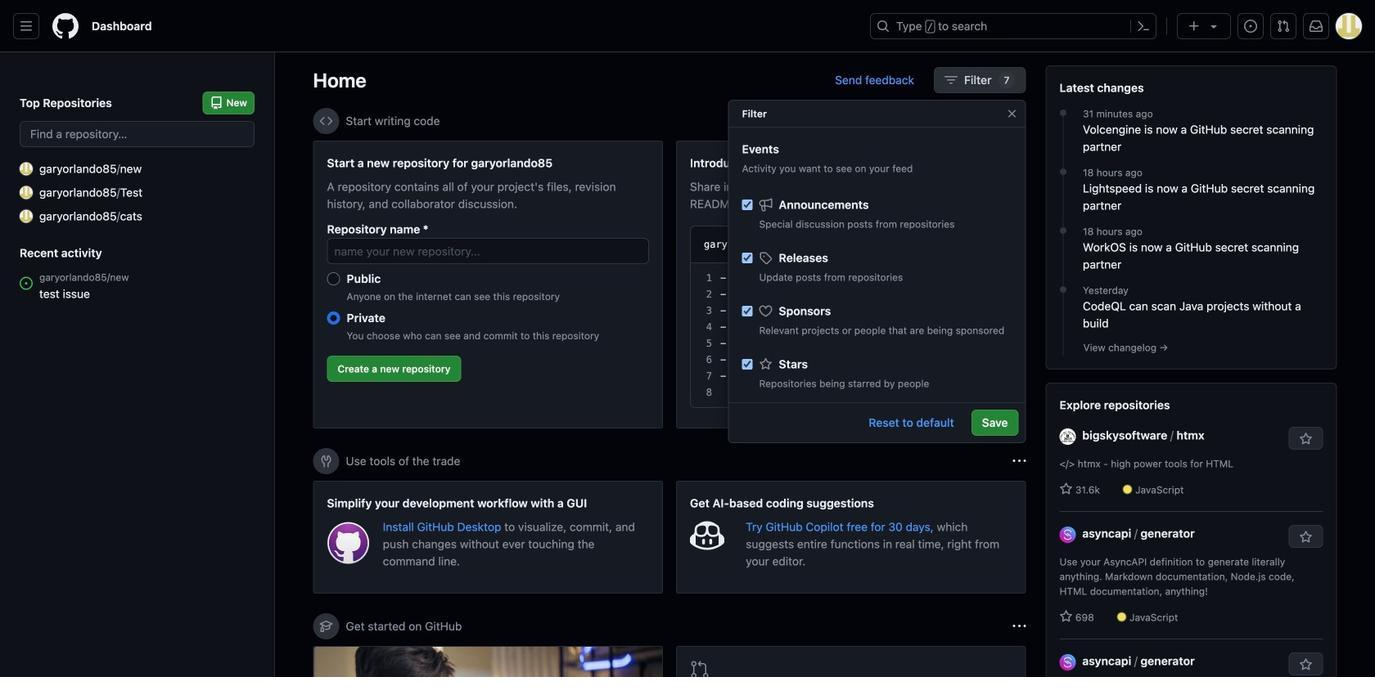 Task type: vqa. For each thing, say whether or not it's contained in the screenshot.
new ICON
yes



Task type: locate. For each thing, give the bounding box(es) containing it.
1 vertical spatial why am i seeing this? image
[[1013, 621, 1026, 634]]

0 vertical spatial dot fill image
[[1057, 106, 1070, 120]]

None checkbox
[[742, 200, 753, 210], [742, 253, 753, 264], [742, 200, 753, 210], [742, 253, 753, 264]]

0 vertical spatial star this repository image
[[1300, 433, 1313, 446]]

github desktop image
[[327, 522, 370, 565]]

simplify your development workflow with a gui element
[[313, 481, 663, 594]]

what is github? image
[[314, 648, 662, 678]]

tools image
[[320, 455, 333, 468]]

1 vertical spatial dot fill image
[[1057, 165, 1070, 178]]

1 vertical spatial star this repository image
[[1300, 659, 1313, 672]]

star this repository image for @asyncapi profile icon at the right
[[1300, 659, 1313, 672]]

close menu image
[[1006, 107, 1019, 120]]

dot fill image
[[1057, 106, 1070, 120], [1057, 165, 1070, 178]]

star this repository image for @bigskysoftware profile image
[[1300, 433, 1313, 446]]

explore element
[[1046, 65, 1337, 678]]

git pull request image
[[690, 661, 710, 678]]

none submit inside introduce yourself with a profile readme element
[[946, 233, 998, 256]]

start a new repository element
[[313, 141, 663, 429]]

None checkbox
[[742, 306, 753, 317], [742, 359, 753, 370], [742, 306, 753, 317], [742, 359, 753, 370]]

2 star this repository image from the top
[[1300, 659, 1313, 672]]

cats image
[[20, 210, 33, 223]]

menu
[[729, 184, 1025, 617]]

1 star this repository image from the top
[[1300, 433, 1313, 446]]

0 vertical spatial star image
[[759, 358, 772, 371]]

star this repository image
[[1300, 433, 1313, 446], [1300, 659, 1313, 672]]

1 dot fill image from the top
[[1057, 106, 1070, 120]]

notifications image
[[1310, 20, 1323, 33]]

2 why am i seeing this? image from the top
[[1013, 621, 1026, 634]]

star image
[[759, 358, 772, 371], [1060, 611, 1073, 624]]

None submit
[[946, 233, 998, 256]]

new image
[[20, 163, 33, 176]]

1 vertical spatial dot fill image
[[1057, 283, 1070, 296]]

what is github? element
[[313, 647, 663, 678]]

star image
[[1060, 483, 1073, 496]]

2 dot fill image from the top
[[1057, 283, 1070, 296]]

None radio
[[327, 273, 340, 286], [327, 312, 340, 325], [327, 273, 340, 286], [327, 312, 340, 325]]

Top Repositories search field
[[20, 121, 255, 147]]

0 vertical spatial dot fill image
[[1057, 224, 1070, 237]]

command palette image
[[1137, 20, 1150, 33]]

megaphone image
[[759, 199, 772, 212]]

star image up @asyncapi profile icon at the right
[[1060, 611, 1073, 624]]

dot fill image
[[1057, 224, 1070, 237], [1057, 283, 1070, 296]]

1 why am i seeing this? image from the top
[[1013, 115, 1026, 128]]

explore repositories navigation
[[1046, 383, 1337, 678]]

0 vertical spatial why am i seeing this? image
[[1013, 115, 1026, 128]]

name your new repository... text field
[[327, 238, 649, 264]]

0 horizontal spatial star image
[[759, 358, 772, 371]]

why am i seeing this? image
[[1013, 115, 1026, 128], [1013, 621, 1026, 634]]

1 vertical spatial star image
[[1060, 611, 1073, 624]]

filter image
[[945, 74, 958, 87]]

star image down heart icon
[[759, 358, 772, 371]]



Task type: describe. For each thing, give the bounding box(es) containing it.
@asyncapi profile image
[[1060, 527, 1076, 543]]

code image
[[320, 115, 333, 128]]

1 horizontal spatial star image
[[1060, 611, 1073, 624]]

git pull request image
[[1277, 20, 1290, 33]]

1 dot fill image from the top
[[1057, 224, 1070, 237]]

mortar board image
[[320, 621, 333, 634]]

introduce yourself with a profile readme element
[[676, 141, 1026, 429]]

plus image
[[1188, 20, 1201, 33]]

why am i seeing this? image
[[1013, 455, 1026, 468]]

@bigskysoftware profile image
[[1060, 429, 1076, 445]]

open issue image
[[20, 277, 33, 290]]

test image
[[20, 186, 33, 199]]

star this repository image
[[1300, 531, 1313, 544]]

why am i seeing this? image for what is github? element
[[1013, 621, 1026, 634]]

issue opened image
[[1244, 20, 1258, 33]]

heart image
[[759, 305, 772, 318]]

triangle down image
[[1208, 20, 1221, 33]]

Find a repository… text field
[[20, 121, 255, 147]]

@asyncapi profile image
[[1060, 655, 1076, 671]]

homepage image
[[52, 13, 79, 39]]

2 dot fill image from the top
[[1057, 165, 1070, 178]]

get ai-based coding suggestions element
[[676, 481, 1026, 594]]

tag image
[[759, 252, 772, 265]]

why am i seeing this? image for start a new repository element
[[1013, 115, 1026, 128]]



